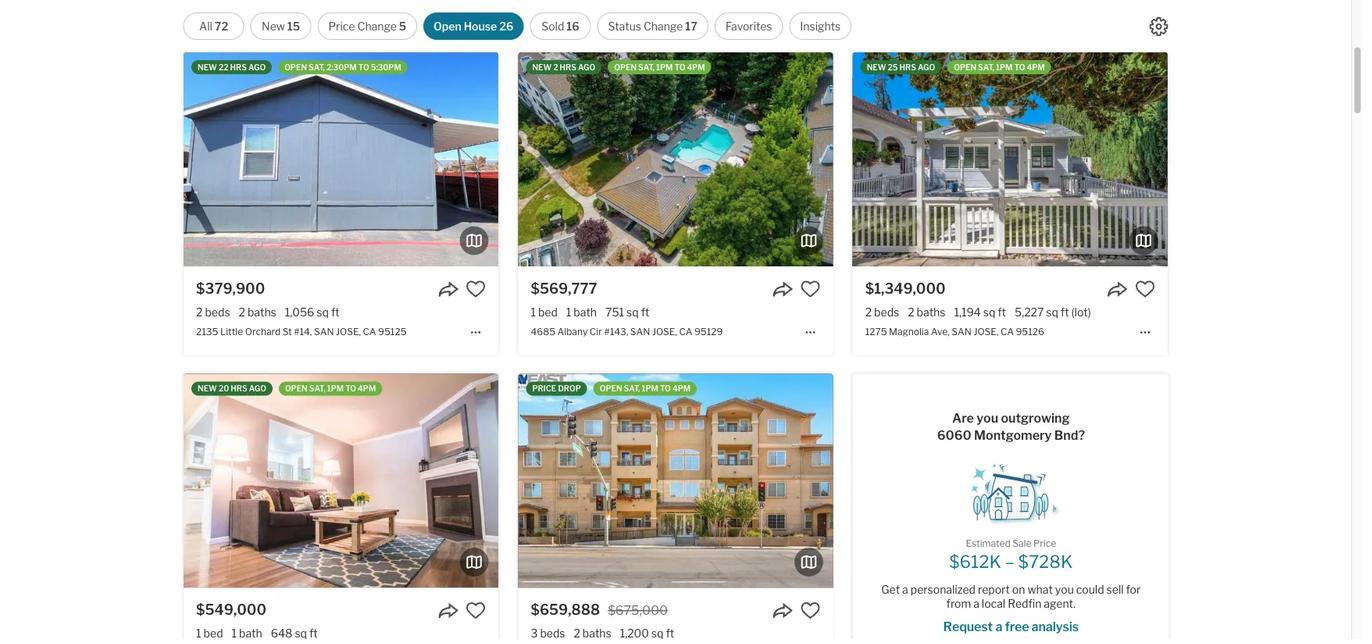 Task type: locate. For each thing, give the bounding box(es) containing it.
hrs right 20
[[231, 384, 247, 393]]

0 vertical spatial you
[[977, 411, 999, 426]]

Insights radio
[[790, 13, 852, 40]]

2 horizontal spatial a
[[996, 619, 1003, 634]]

0 horizontal spatial 1
[[531, 306, 536, 319]]

favorites
[[726, 20, 772, 33]]

4pm for $549,000
[[358, 384, 376, 393]]

$728k
[[1019, 551, 1073, 572]]

1 san from the left
[[314, 326, 334, 337]]

photo of 88 n jackson ave #306, san jose, ca 95116 image
[[518, 374, 833, 588], [833, 374, 1148, 588]]

2 horizontal spatial san
[[952, 326, 972, 337]]

0 vertical spatial favorite button checkbox
[[801, 279, 821, 299]]

ago down 16
[[578, 63, 596, 72]]

open down 2135 little orchard st #14, san jose, ca 95125
[[285, 384, 308, 393]]

1 baths from the left
[[248, 306, 276, 319]]

2 beds up 2135
[[196, 306, 230, 319]]

ca left 95129
[[679, 326, 693, 337]]

5,227 sq ft (lot)
[[1015, 306, 1091, 319]]

1 2 beds from the left
[[196, 306, 230, 319]]

sat,
[[309, 63, 325, 72], [638, 63, 655, 72], [978, 63, 995, 72], [309, 384, 326, 393], [624, 384, 640, 393]]

little
[[220, 326, 243, 337]]

$1,349,000
[[866, 280, 946, 297]]

Price Change radio
[[318, 13, 417, 40]]

sq right 1,056
[[317, 306, 329, 319]]

a inside button
[[996, 619, 1003, 634]]

change for 5
[[357, 20, 397, 33]]

1 horizontal spatial a
[[974, 597, 980, 610]]

95129
[[695, 326, 723, 337]]

$659,888
[[531, 601, 600, 618]]

2 baths up orchard
[[239, 306, 276, 319]]

hrs
[[230, 63, 247, 72], [560, 63, 577, 72], [900, 63, 916, 72], [231, 384, 247, 393]]

favorite button checkbox
[[466, 279, 486, 299], [1135, 279, 1156, 299], [466, 600, 486, 621]]

0 horizontal spatial you
[[977, 411, 999, 426]]

0 horizontal spatial a
[[903, 583, 909, 596]]

1 horizontal spatial 2 baths
[[908, 306, 946, 319]]

$612k
[[949, 551, 1002, 572]]

jose, left 95129
[[652, 326, 677, 337]]

san down 751 sq ft at the left top
[[630, 326, 650, 337]]

3 sq from the left
[[984, 306, 996, 319]]

1 ft from the left
[[331, 306, 340, 319]]

hrs right 25
[[900, 63, 916, 72]]

new left 20
[[198, 384, 217, 393]]

2 up 2135
[[196, 306, 203, 319]]

open sat, 1pm to 4pm
[[614, 63, 705, 72], [954, 63, 1045, 72], [285, 384, 376, 393], [600, 384, 691, 393]]

price up $728k
[[1034, 538, 1057, 549]]

2 favorite button checkbox from the top
[[801, 600, 821, 621]]

2 beds up 1275
[[866, 306, 899, 319]]

2 photo of 88 n jackson ave #306, san jose, ca 95116 image from the left
[[833, 374, 1148, 588]]

1 change from the left
[[357, 20, 397, 33]]

you up agent.
[[1055, 583, 1074, 596]]

price inside the estimated sale price $612k – $728k
[[1034, 538, 1057, 549]]

1 sq from the left
[[317, 306, 329, 319]]

26
[[499, 20, 514, 33]]

1 horizontal spatial jose,
[[652, 326, 677, 337]]

ca
[[363, 326, 376, 337], [679, 326, 693, 337], [1001, 326, 1014, 337]]

a right get
[[903, 583, 909, 596]]

new down sold
[[532, 63, 552, 72]]

1 horizontal spatial change
[[644, 20, 683, 33]]

favorite button image
[[466, 279, 486, 299], [801, 279, 821, 299], [1135, 279, 1156, 299], [466, 600, 486, 621], [801, 600, 821, 621]]

new
[[262, 20, 285, 33]]

2 2 baths from the left
[[908, 306, 946, 319]]

1 bath
[[566, 306, 597, 319]]

open down status
[[614, 63, 637, 72]]

4685 albany cir #143, san jose, ca 95129
[[531, 326, 723, 337]]

ago right 25
[[918, 63, 935, 72]]

baths for $1,349,000
[[917, 306, 946, 319]]

1 vertical spatial you
[[1055, 583, 1074, 596]]

sat, for $549,000
[[309, 384, 326, 393]]

0 horizontal spatial san
[[314, 326, 334, 337]]

sq
[[317, 306, 329, 319], [627, 306, 639, 319], [984, 306, 996, 319], [1046, 306, 1059, 319]]

0 horizontal spatial 2 beds
[[196, 306, 230, 319]]

sq right 5,227
[[1046, 306, 1059, 319]]

25
[[888, 63, 898, 72]]

new 15
[[262, 20, 300, 33]]

95126
[[1016, 326, 1045, 337]]

ago right 20
[[249, 384, 266, 393]]

san
[[314, 326, 334, 337], [630, 326, 650, 337], [952, 326, 972, 337]]

1 1 from the left
[[531, 306, 536, 319]]

house
[[464, 20, 497, 33]]

ago right 22 at the left top
[[248, 63, 266, 72]]

0 vertical spatial price
[[328, 20, 355, 33]]

jose, down 1,194 sq ft
[[974, 326, 999, 337]]

baths
[[248, 306, 276, 319], [917, 306, 946, 319]]

1 photo of 4685 albany cir #143, san jose, ca 95129 image from the left
[[518, 52, 833, 266]]

2 1 from the left
[[566, 306, 571, 319]]

open
[[434, 20, 462, 33]]

open sat, 1pm to 4pm for $549,000
[[285, 384, 376, 393]]

beds up 2135
[[205, 306, 230, 319]]

2 sq from the left
[[627, 306, 639, 319]]

1 horizontal spatial 1
[[566, 306, 571, 319]]

beds up 1275
[[874, 306, 899, 319]]

new for $379,900
[[198, 63, 217, 72]]

2 change from the left
[[644, 20, 683, 33]]

2 baths for $379,900
[[239, 306, 276, 319]]

1 left the bed
[[531, 306, 536, 319]]

ft for $569,777
[[641, 306, 650, 319]]

2 ft from the left
[[641, 306, 650, 319]]

0 horizontal spatial ca
[[363, 326, 376, 337]]

albany
[[558, 326, 588, 337]]

1275
[[866, 326, 887, 337]]

ft right 1,056
[[331, 306, 340, 319]]

beds
[[205, 306, 230, 319], [874, 306, 899, 319]]

2 baths
[[239, 306, 276, 319], [908, 306, 946, 319]]

1 horizontal spatial beds
[[874, 306, 899, 319]]

2 baths from the left
[[917, 306, 946, 319]]

1 2 baths from the left
[[239, 306, 276, 319]]

1 for 1 bath
[[566, 306, 571, 319]]

open down 15
[[285, 63, 307, 72]]

favorite button image for $549,000
[[466, 600, 486, 621]]

20
[[219, 384, 229, 393]]

1 horizontal spatial ca
[[679, 326, 693, 337]]

orchard
[[245, 326, 281, 337]]

option group containing all
[[183, 13, 852, 40]]

2 photo of 2544 alveswood cir, san jose, ca 95131 image from the left
[[499, 374, 814, 588]]

price change 5
[[328, 20, 406, 33]]

2 horizontal spatial ca
[[1001, 326, 1014, 337]]

1 favorite button checkbox from the top
[[801, 279, 821, 299]]

a left local
[[974, 597, 980, 610]]

751 sq ft
[[606, 306, 650, 319]]

0 horizontal spatial price
[[328, 20, 355, 33]]

baths up 'ave,'
[[917, 306, 946, 319]]

1 beds from the left
[[205, 306, 230, 319]]

1,194 sq ft
[[954, 306, 1006, 319]]

2 beds from the left
[[874, 306, 899, 319]]

sat, for $379,900
[[309, 63, 325, 72]]

2 san from the left
[[630, 326, 650, 337]]

ft up 4685 albany cir #143, san jose, ca 95129
[[641, 306, 650, 319]]

ft left 5,227
[[998, 306, 1006, 319]]

2 up 1275
[[866, 306, 872, 319]]

1 horizontal spatial price
[[1034, 538, 1057, 549]]

ft left (lot)
[[1061, 306, 1069, 319]]

ca left the 95125
[[363, 326, 376, 337]]

0 horizontal spatial baths
[[248, 306, 276, 319]]

3 ft from the left
[[998, 306, 1006, 319]]

4pm for $569,777
[[687, 63, 705, 72]]

price up 2:30pm
[[328, 20, 355, 33]]

5,227
[[1015, 306, 1044, 319]]

1 photo of 1275 magnolia ave, san jose, ca 95126 image from the left
[[853, 52, 1168, 266]]

(lot)
[[1072, 306, 1091, 319]]

hrs right 22 at the left top
[[230, 63, 247, 72]]

you right the are
[[977, 411, 999, 426]]

you inside are you outgrowing 6060 montgomery bnd?
[[977, 411, 999, 426]]

to for $549,000
[[345, 384, 356, 393]]

analysis
[[1032, 619, 1079, 634]]

photo of 4685 albany cir #143, san jose, ca 95129 image
[[518, 52, 833, 266], [833, 52, 1148, 266]]

17
[[685, 20, 698, 33]]

1pm
[[656, 63, 673, 72], [996, 63, 1013, 72], [327, 384, 344, 393], [642, 384, 659, 393]]

1
[[531, 306, 536, 319], [566, 306, 571, 319]]

new 2 hrs ago
[[532, 63, 596, 72]]

2 2 beds from the left
[[866, 306, 899, 319]]

you
[[977, 411, 999, 426], [1055, 583, 1074, 596]]

1 horizontal spatial baths
[[917, 306, 946, 319]]

0 horizontal spatial 2 baths
[[239, 306, 276, 319]]

photo of 2544 alveswood cir, san jose, ca 95131 image
[[184, 374, 499, 588], [499, 374, 814, 588]]

New radio
[[251, 13, 311, 40]]

baths up orchard
[[248, 306, 276, 319]]

1pm for $549,000
[[327, 384, 344, 393]]

photo of 2135 little orchard st #14, san jose, ca 95125 image
[[184, 52, 499, 266], [499, 52, 814, 266]]

to
[[358, 63, 369, 72], [675, 63, 686, 72], [1015, 63, 1025, 72], [345, 384, 356, 393], [660, 384, 671, 393]]

request a free analysis
[[944, 619, 1079, 634]]

sq right 1,194
[[984, 306, 996, 319]]

open
[[285, 63, 307, 72], [614, 63, 637, 72], [954, 63, 977, 72], [285, 384, 308, 393], [600, 384, 622, 393]]

2 baths up 'ave,'
[[908, 306, 946, 319]]

favorite button image for $379,900
[[466, 279, 486, 299]]

option group
[[183, 13, 852, 40]]

1 horizontal spatial 2 beds
[[866, 306, 899, 319]]

a
[[903, 583, 909, 596], [974, 597, 980, 610], [996, 619, 1003, 634]]

0 horizontal spatial change
[[357, 20, 397, 33]]

751
[[606, 306, 624, 319]]

jose,
[[336, 326, 361, 337], [652, 326, 677, 337], [974, 326, 999, 337]]

1 photo of 2544 alveswood cir, san jose, ca 95131 image from the left
[[184, 374, 499, 588]]

a left free
[[996, 619, 1003, 634]]

2135 little orchard st #14, san jose, ca 95125
[[196, 326, 407, 337]]

hrs down 16
[[560, 63, 577, 72]]

4pm
[[687, 63, 705, 72], [1027, 63, 1045, 72], [358, 384, 376, 393], [673, 384, 691, 393]]

22
[[219, 63, 229, 72]]

1 photo of 88 n jackson ave #306, san jose, ca 95116 image from the left
[[518, 374, 833, 588]]

change left 5
[[357, 20, 397, 33]]

Favorites radio
[[715, 13, 783, 40]]

1 left bath
[[566, 306, 571, 319]]

change left 17
[[644, 20, 683, 33]]

price
[[328, 20, 355, 33], [1034, 538, 1057, 549]]

to for $379,900
[[358, 63, 369, 72]]

beds for $379,900
[[205, 306, 230, 319]]

san down 1,194
[[952, 326, 972, 337]]

a for request
[[996, 619, 1003, 634]]

new
[[198, 63, 217, 72], [532, 63, 552, 72], [867, 63, 886, 72], [198, 384, 217, 393]]

1 vertical spatial price
[[1034, 538, 1057, 549]]

open right new 25 hrs ago
[[954, 63, 977, 72]]

1 horizontal spatial you
[[1055, 583, 1074, 596]]

1275 magnolia ave, san jose, ca 95126
[[866, 326, 1045, 337]]

2 beds for $379,900
[[196, 306, 230, 319]]

sq right 751
[[627, 306, 639, 319]]

ago
[[248, 63, 266, 72], [578, 63, 596, 72], [918, 63, 935, 72], [249, 384, 266, 393]]

3 jose, from the left
[[974, 326, 999, 337]]

jose, down 1,056 sq ft at top
[[336, 326, 361, 337]]

photo of 1275 magnolia ave, san jose, ca 95126 image
[[853, 52, 1168, 266], [1168, 52, 1363, 266]]

15
[[287, 20, 300, 33]]

new left 25
[[867, 63, 886, 72]]

2 up magnolia
[[908, 306, 915, 319]]

an image of a house image
[[961, 457, 1061, 525]]

0 horizontal spatial jose,
[[336, 326, 361, 337]]

open sat, 1pm to 4pm for $569,777
[[614, 63, 705, 72]]

1 vertical spatial favorite button checkbox
[[801, 600, 821, 621]]

favorite button checkbox
[[801, 279, 821, 299], [801, 600, 821, 621]]

1 horizontal spatial san
[[630, 326, 650, 337]]

new left 22 at the left top
[[198, 63, 217, 72]]

san right the #14,
[[314, 326, 334, 337]]

ca left the 95126
[[1001, 326, 1014, 337]]

0 horizontal spatial beds
[[205, 306, 230, 319]]

2 horizontal spatial jose,
[[974, 326, 999, 337]]

open for $379,900
[[285, 63, 307, 72]]

1,056 sq ft
[[285, 306, 340, 319]]



Task type: vqa. For each thing, say whether or not it's contained in the screenshot.
beds associated with $1,349,000
yes



Task type: describe. For each thing, give the bounding box(es) containing it.
estimated
[[966, 538, 1011, 549]]

favorite button checkbox for $659,888
[[801, 600, 821, 621]]

on
[[1013, 583, 1025, 596]]

redfin
[[1008, 597, 1042, 610]]

2 photo of 2135 little orchard st #14, san jose, ca 95125 image from the left
[[499, 52, 814, 266]]

bed
[[538, 306, 558, 319]]

request a free analysis button
[[924, 610, 1099, 639]]

2 photo of 1275 magnolia ave, san jose, ca 95126 image from the left
[[1168, 52, 1363, 266]]

1 ca from the left
[[363, 326, 376, 337]]

1 for 1 bed
[[531, 306, 536, 319]]

favorite button checkbox for $549,000
[[466, 600, 486, 621]]

new for $569,777
[[532, 63, 552, 72]]

ave,
[[931, 326, 950, 337]]

new 20 hrs ago
[[198, 384, 266, 393]]

ft for $1,349,000
[[998, 306, 1006, 319]]

2135
[[196, 326, 218, 337]]

All radio
[[183, 13, 244, 40]]

what
[[1028, 583, 1053, 596]]

6060
[[937, 428, 972, 443]]

5:30pm
[[371, 63, 401, 72]]

price drop
[[532, 384, 581, 393]]

1,056
[[285, 306, 314, 319]]

1,194
[[954, 306, 981, 319]]

sq for $1,349,000
[[984, 306, 996, 319]]

2 ca from the left
[[679, 326, 693, 337]]

favorite button image for $1,349,000
[[1135, 279, 1156, 299]]

1 jose, from the left
[[336, 326, 361, 337]]

montgomery
[[974, 428, 1052, 443]]

to for $569,777
[[675, 63, 686, 72]]

open for $569,777
[[614, 63, 637, 72]]

bath
[[574, 306, 597, 319]]

1pm for $569,777
[[656, 63, 673, 72]]

price
[[532, 384, 557, 393]]

72
[[215, 20, 228, 33]]

sale
[[1013, 538, 1032, 549]]

3 ca from the left
[[1001, 326, 1014, 337]]

favorite button checkbox for $1,349,000
[[1135, 279, 1156, 299]]

status change 17
[[608, 20, 698, 33]]

local
[[982, 597, 1006, 610]]

ago for $549,000
[[249, 384, 266, 393]]

sat, for $1,349,000
[[978, 63, 995, 72]]

1 bed
[[531, 306, 558, 319]]

open for $549,000
[[285, 384, 308, 393]]

2 down sold
[[553, 63, 558, 72]]

request
[[944, 619, 993, 634]]

2 baths for $1,349,000
[[908, 306, 946, 319]]

hrs for $379,900
[[230, 63, 247, 72]]

2 photo of 4685 albany cir #143, san jose, ca 95129 image from the left
[[833, 52, 1148, 266]]

–
[[1005, 551, 1015, 572]]

$569,777
[[531, 280, 597, 297]]

price inside option
[[328, 20, 355, 33]]

estimated sale price $612k – $728k
[[949, 538, 1073, 572]]

personalized
[[911, 583, 976, 596]]

16
[[567, 20, 579, 33]]

3 san from the left
[[952, 326, 972, 337]]

Status Change radio
[[597, 13, 709, 40]]

sat, for $569,777
[[638, 63, 655, 72]]

all
[[199, 20, 212, 33]]

sell
[[1107, 583, 1124, 596]]

sold 16
[[542, 20, 579, 33]]

beds for $1,349,000
[[874, 306, 899, 319]]

$379,900
[[196, 280, 265, 297]]

hrs for $549,000
[[231, 384, 247, 393]]

open sat, 2:30pm to 5:30pm
[[285, 63, 401, 72]]

1 photo of 2135 little orchard st #14, san jose, ca 95125 image from the left
[[184, 52, 499, 266]]

from
[[947, 597, 971, 610]]

Open House radio
[[423, 13, 524, 40]]

95125
[[378, 326, 407, 337]]

baths for $379,900
[[248, 306, 276, 319]]

cir
[[590, 326, 602, 337]]

4685
[[531, 326, 556, 337]]

2:30pm
[[327, 63, 357, 72]]

ago for $569,777
[[578, 63, 596, 72]]

all 72
[[199, 20, 228, 33]]

ago for $379,900
[[248, 63, 266, 72]]

new 25 hrs ago
[[867, 63, 935, 72]]

$659,888 $675,000
[[531, 601, 668, 618]]

are you outgrowing 6060 montgomery bnd?
[[937, 411, 1085, 443]]

#143,
[[604, 326, 628, 337]]

outgrowing
[[1001, 411, 1070, 426]]

report
[[978, 583, 1010, 596]]

st
[[283, 326, 292, 337]]

2 beds for $1,349,000
[[866, 306, 899, 319]]

you inside get a personalized report on what you could sell for from a local redfin agent.
[[1055, 583, 1074, 596]]

2 up little
[[239, 306, 245, 319]]

4 sq from the left
[[1046, 306, 1059, 319]]

favorite button checkbox for $569,777
[[801, 279, 821, 299]]

$675,000
[[608, 603, 668, 618]]

open sat, 1pm to 4pm for $1,349,000
[[954, 63, 1045, 72]]

sq for $379,900
[[317, 306, 329, 319]]

insights
[[800, 20, 841, 33]]

sold
[[542, 20, 564, 33]]

status
[[608, 20, 641, 33]]

could
[[1077, 583, 1105, 596]]

open for $1,349,000
[[954, 63, 977, 72]]

$549,000
[[196, 601, 266, 618]]

new for $1,349,000
[[867, 63, 886, 72]]

ago for $1,349,000
[[918, 63, 935, 72]]

to for $1,349,000
[[1015, 63, 1025, 72]]

1pm for $1,349,000
[[996, 63, 1013, 72]]

#14,
[[294, 326, 312, 337]]

favorite button checkbox for $379,900
[[466, 279, 486, 299]]

open right drop on the bottom of page
[[600, 384, 622, 393]]

ft for $379,900
[[331, 306, 340, 319]]

hrs for $569,777
[[560, 63, 577, 72]]

a for get
[[903, 583, 909, 596]]

4 ft from the left
[[1061, 306, 1069, 319]]

are
[[953, 411, 974, 426]]

new 22 hrs ago
[[198, 63, 266, 72]]

4pm for $1,349,000
[[1027, 63, 1045, 72]]

drop
[[558, 384, 581, 393]]

favorite button image for $569,777
[[801, 279, 821, 299]]

new for $549,000
[[198, 384, 217, 393]]

5
[[399, 20, 406, 33]]

hrs for $1,349,000
[[900, 63, 916, 72]]

get a personalized report on what you could sell for from a local redfin agent.
[[882, 583, 1141, 610]]

sq for $569,777
[[627, 306, 639, 319]]

Sold radio
[[530, 13, 591, 40]]

magnolia
[[889, 326, 929, 337]]

agent.
[[1044, 597, 1076, 610]]

change for 17
[[644, 20, 683, 33]]

free
[[1005, 619, 1029, 634]]

2 jose, from the left
[[652, 326, 677, 337]]

open house 26
[[434, 20, 514, 33]]

for
[[1126, 583, 1141, 596]]

get
[[882, 583, 900, 596]]

bnd?
[[1055, 428, 1085, 443]]



